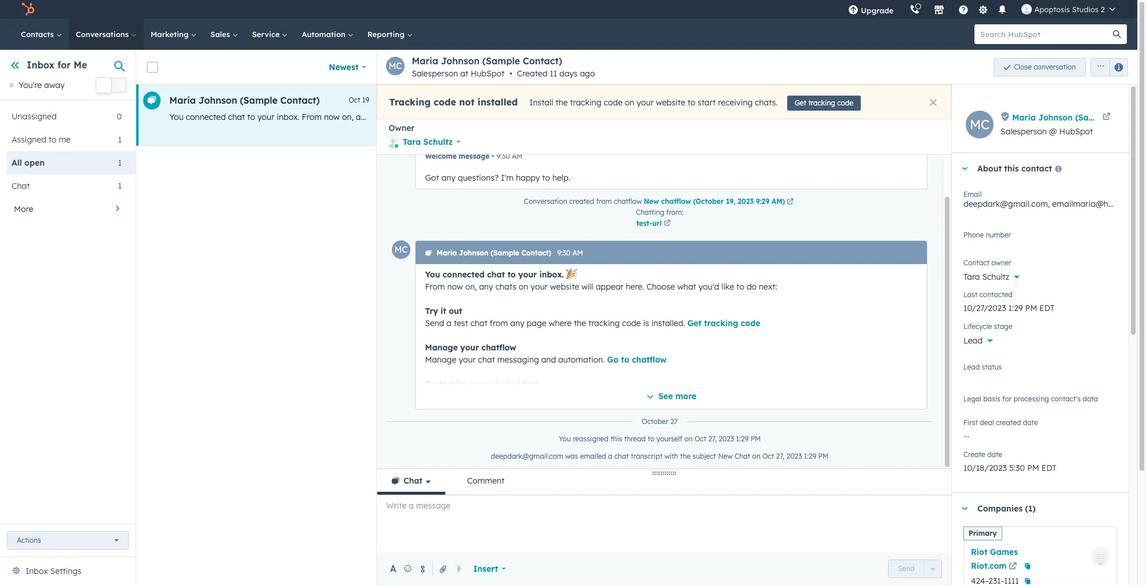 Task type: vqa. For each thing, say whether or not it's contained in the screenshot.


Task type: locate. For each thing, give the bounding box(es) containing it.
johnson inside 'live chat from maria johnson (sample contact) with context you connected chat to your inbox.
from now on, any chats on your website will appear here. choose what you&#x27;d like to do next:

try it out 
send a test chat from any page where the tracking code is ins' row
[[199, 95, 237, 106]]

0 horizontal spatial a
[[447, 318, 452, 329]]

tara schultz button up welcome
[[386, 133, 461, 151]]

oct
[[349, 96, 360, 104], [695, 435, 707, 444], [763, 452, 774, 461]]

0 vertical spatial appear
[[473, 112, 500, 122]]

tara down owner
[[403, 137, 421, 147]]

do inside row
[[624, 112, 634, 122]]

0 horizontal spatial date
[[988, 451, 1003, 459]]

2 lead from the top
[[964, 363, 980, 372]]

is left installed.
[[643, 318, 649, 329]]

new
[[644, 197, 659, 206], [718, 452, 733, 461]]

0 vertical spatial more
[[676, 391, 697, 402]]

from inside row
[[757, 112, 776, 122]]

and
[[541, 355, 556, 365], [543, 428, 558, 438]]

0 vertical spatial manage
[[425, 343, 458, 353]]

link opens in a new window image
[[787, 197, 794, 208], [1009, 561, 1017, 575]]

Last contacted text field
[[964, 297, 1117, 316]]

0
[[117, 112, 122, 122]]

1 horizontal spatial maria johnson (sample contact)
[[1013, 112, 1146, 123]]

about
[[978, 164, 1002, 174]]

am)
[[772, 197, 785, 206]]

maria inside maria johnson (sample contact) salesperson at hubspot • created 11 days ago
[[412, 55, 438, 67]]

1 horizontal spatial •
[[510, 68, 512, 79]]

inbox. for from
[[277, 112, 300, 122]]

created
[[517, 68, 548, 79]]

1 horizontal spatial get
[[795, 99, 807, 107]]

is inside try it out send a test chat from any page where the tracking code is installed. get tracking code
[[643, 318, 649, 329]]

chatflow inside new chatflow (october 19, 2023 9:29 am) link
[[661, 197, 691, 206]]

settings image
[[978, 5, 989, 15]]

0 vertical spatial like
[[598, 112, 611, 122]]

0 vertical spatial salesperson
[[412, 68, 458, 79]]

0 horizontal spatial send
[[425, 318, 444, 329]]

1 horizontal spatial choose
[[647, 282, 675, 292]]

will
[[458, 112, 470, 122], [582, 282, 594, 292]]

1 vertical spatial am
[[573, 249, 583, 257]]

1 vertical spatial here.
[[626, 282, 645, 292]]

like
[[598, 112, 611, 122], [722, 282, 734, 292]]

menu containing apoptosis studios 2
[[841, 0, 1124, 19]]

page down "get tracking code" button
[[794, 112, 814, 122]]

1 horizontal spatial tara schultz button
[[964, 266, 1117, 285]]

choose inside you connected chat to your inbox. 🎉 from now on, any chats on your website will appear here. choose what you'd like to do next:
[[647, 282, 675, 292]]

create date
[[964, 451, 1003, 459]]

• right message on the top of page
[[492, 152, 494, 161]]

you're away image
[[9, 83, 14, 88]]

any down maria johnson (sample contact) 9:30 am
[[479, 282, 493, 292]]

caret image left about
[[961, 167, 968, 170]]

you'd up "get tracking code" link
[[699, 282, 719, 292]]

link opens in a new window image
[[787, 199, 794, 206], [664, 219, 671, 229], [664, 220, 671, 227], [1009, 563, 1017, 572]]

phone number
[[964, 231, 1011, 240]]

choose up installed.
[[647, 282, 675, 292]]

any right got
[[442, 173, 456, 183]]

any up messaging
[[510, 318, 525, 329]]

1 caret image from the top
[[961, 167, 968, 170]]

1 horizontal spatial page
[[794, 112, 814, 122]]

salesperson left @
[[1001, 126, 1047, 137]]

will inside 'live chat from maria johnson (sample contact) with context you connected chat to your inbox.
from now on, any chats on your website will appear here. choose what you&#x27;d like to do next:

try it out 
send a test chat from any page where the tracking code is ins' row
[[458, 112, 470, 122]]

apoptosis studios 2
[[1035, 5, 1105, 14]]

choose down install
[[524, 112, 552, 122]]

send inside row
[[693, 112, 712, 122]]

1 vertical spatial inbox.
[[540, 270, 564, 280]]

3 manage from the top
[[425, 428, 457, 438]]

1 horizontal spatial will
[[582, 282, 594, 292]]

2 vertical spatial oct
[[763, 452, 774, 461]]

tracking right chats.
[[809, 99, 836, 107]]

comment
[[467, 476, 505, 487]]

the down "get tracking code" button
[[841, 112, 854, 122]]

1 vertical spatial now
[[447, 282, 463, 292]]

close image
[[930, 99, 937, 106]]

automation
[[302, 30, 348, 39]]

me
[[59, 135, 71, 145]]

me
[[74, 59, 87, 71]]

2 caret image from the top
[[961, 508, 968, 511]]

1 horizontal spatial next:
[[759, 282, 778, 292]]

and right access
[[543, 428, 558, 438]]

1 horizontal spatial it
[[670, 112, 675, 122]]

for inside main content
[[1003, 395, 1012, 404]]

1 manage from the top
[[425, 343, 458, 353]]

1 vertical spatial hubspot
[[1060, 126, 1093, 137]]

email deepdark@gmail.com, emailmaria@hubspot.com
[[964, 190, 1146, 209]]

1 horizontal spatial connected
[[443, 270, 485, 280]]

0 horizontal spatial •
[[492, 152, 494, 161]]

🎉
[[566, 270, 577, 280]]

1 vertical spatial do
[[747, 282, 757, 292]]

1 vertical spatial you
[[425, 270, 440, 280]]

0 vertical spatial will
[[458, 112, 470, 122]]

on, down maria johnson (sample contact) 9:30 am
[[465, 282, 477, 292]]

go
[[607, 355, 619, 365]]

notifications button
[[993, 0, 1013, 19]]

see more
[[659, 391, 697, 402]]

1 horizontal spatial this
[[1005, 164, 1019, 174]]

0 horizontal spatial from
[[302, 112, 322, 122]]

website down tracking code not installed
[[427, 112, 456, 122]]

1 horizontal spatial schultz
[[983, 272, 1010, 282]]

1 vertical spatial lead
[[964, 363, 980, 372]]

caret image left companies
[[961, 508, 968, 511]]

1 vertical spatial created
[[996, 419, 1021, 428]]

1 horizontal spatial out
[[678, 112, 690, 122]]

chat inside manage your chatflow manage your chat messaging and automation. go to chatflow
[[478, 355, 495, 365]]

menu
[[841, 0, 1124, 19]]

customize your chat widget
[[425, 379, 539, 390]]

last
[[964, 291, 978, 299]]

contact's
[[1051, 395, 1081, 404]]

(sample inside row
[[240, 95, 278, 106]]

like up "get tracking code" link
[[722, 282, 734, 292]]

1 vertical spatial new
[[718, 452, 733, 461]]

schultz up welcome
[[424, 137, 453, 147]]

chatting from:
[[636, 208, 684, 217]]

connected inside you connected chat to your inbox. 🎉 from now on, any chats on your website will appear here. choose what you'd like to do next:
[[443, 270, 485, 280]]

maria johnson (sample contact)
[[169, 95, 320, 106], [1013, 112, 1146, 123]]

apoptosis studios 2 button
[[1015, 0, 1123, 19]]

get
[[795, 99, 807, 107], [688, 318, 702, 329]]

where
[[816, 112, 839, 122], [549, 318, 572, 329]]

•
[[510, 68, 512, 79], [492, 152, 494, 161]]

inbox. for 🎉
[[540, 270, 564, 280]]

marketplaces image
[[935, 5, 945, 16]]

0 vertical spatial is
[[911, 112, 917, 122]]

url
[[653, 219, 662, 228]]

send inside button
[[899, 565, 915, 574]]

1 1 from the top
[[118, 135, 122, 145]]

2023
[[738, 197, 754, 206], [719, 435, 734, 444], [787, 452, 802, 461]]

here. down 'installed'
[[503, 112, 521, 122]]

caret image inside companies (1) dropdown button
[[961, 508, 968, 511]]

1:29
[[736, 435, 749, 444], [804, 452, 817, 461]]

and inside manage your chatflow manage your chat messaging and automation. go to chatflow
[[541, 355, 556, 365]]

0 vertical spatial it
[[670, 112, 675, 122]]

manage for manage team member access and availability.
[[425, 428, 457, 438]]

you'd inside 'live chat from maria johnson (sample contact) with context you connected chat to your inbox.
from now on, any chats on your website will appear here. choose what you&#x27;d like to do next:

try it out 
send a test chat from any page where the tracking code is ins' row
[[576, 112, 596, 122]]

appear down 'installed'
[[473, 112, 500, 122]]

get inside button
[[795, 99, 807, 107]]

website inside 'live chat from maria johnson (sample contact) with context you connected chat to your inbox.
from now on, any chats on your website will appear here. choose what you&#x27;d like to do next:

try it out 
send a test chat from any page where the tracking code is ins' row
[[427, 112, 456, 122]]

manage team member access and availability.
[[425, 428, 606, 438]]

get right installed.
[[688, 318, 702, 329]]

do up "get tracking code" link
[[747, 282, 757, 292]]

emailed
[[580, 452, 606, 461]]

1 horizontal spatial here.
[[626, 282, 645, 292]]

0 horizontal spatial you
[[169, 112, 184, 122]]

what
[[554, 112, 573, 122], [678, 282, 697, 292]]

website down 🎉
[[550, 282, 579, 292]]

the up automation.
[[574, 318, 586, 329]]

link opens in a new window image inside riot.com link
[[1009, 563, 1017, 572]]

0 horizontal spatial you'd
[[576, 112, 596, 122]]

Search HubSpot search field
[[975, 24, 1117, 44]]

0 horizontal spatial this
[[611, 435, 622, 444]]

lead inside popup button
[[964, 336, 983, 346]]

0 vertical spatial get
[[795, 99, 807, 107]]

2 1 from the top
[[118, 158, 122, 168]]

where down "get tracking code" button
[[816, 112, 839, 122]]

Phone number text field
[[964, 229, 1117, 252]]

about this contact button
[[952, 153, 1117, 184]]

1 horizontal spatial you
[[425, 270, 440, 280]]

lead down the lifecycle
[[964, 336, 983, 346]]

tracking right installed.
[[704, 318, 738, 329]]

2 horizontal spatial you
[[559, 435, 571, 444]]

1 vertical spatial 1
[[118, 158, 122, 168]]

1 horizontal spatial send
[[693, 112, 712, 122]]

on inside 'live chat from maria johnson (sample contact) with context you connected chat to your inbox.
from now on, any chats on your website will appear here. choose what you&#x27;d like to do next:

try it out 
send a test chat from any page where the tracking code is ins' row
[[396, 112, 405, 122]]

on inside tracking code not installed alert
[[625, 98, 635, 108]]

you for you reassigned this thread to yourself on oct 27, 2023 1:29 pm
[[559, 435, 571, 444]]

conversation created from chatflow
[[524, 197, 644, 206]]

you'd
[[576, 112, 596, 122], [699, 282, 719, 292]]

created right deal
[[996, 419, 1021, 428]]

0 horizontal spatial tara
[[403, 137, 421, 147]]

1 vertical spatial on,
[[465, 282, 477, 292]]

help image
[[959, 5, 969, 16]]

0 horizontal spatial try
[[425, 306, 438, 317]]

this right about
[[1005, 164, 1019, 174]]

lead left status
[[964, 363, 980, 372]]

11
[[550, 68, 557, 79]]

tracking inside button
[[809, 99, 836, 107]]

now inside you connected chat to your inbox. 🎉 from now on, any chats on your website will appear here. choose what you'd like to do next:
[[447, 282, 463, 292]]

ago
[[580, 68, 595, 79]]

more inside button
[[676, 391, 697, 402]]

for right basis
[[1003, 395, 1012, 404]]

settings
[[50, 567, 81, 577]]

test-
[[637, 219, 653, 228]]

page up manage your chatflow manage your chat messaging and automation. go to chatflow
[[527, 318, 547, 329]]

processing
[[1014, 395, 1049, 404]]

get right chats.
[[795, 99, 807, 107]]

this left the thread
[[611, 435, 622, 444]]

you inside you connected chat to your inbox. 🎉 from now on, any chats on your website will appear here. choose what you'd like to do next:
[[425, 270, 440, 280]]

transcript
[[631, 452, 663, 461]]

1 horizontal spatial what
[[678, 282, 697, 292]]

assigned to me
[[12, 135, 71, 145]]

0 horizontal spatial test
[[454, 318, 468, 329]]

live chat from maria johnson (sample contact) with context you connected chat to your inbox.
from now on, any chats on your website will appear here. choose what you&#x27;d like to do next:

try it out 
send a test chat from any page where the tracking code is ins row
[[136, 85, 930, 146]]

1 horizontal spatial tara schultz
[[964, 272, 1010, 282]]

the inside try it out send a test chat from any page where the tracking code is installed. get tracking code
[[574, 318, 586, 329]]

tara schultz
[[403, 137, 453, 147], [964, 272, 1010, 282]]

a inside row
[[714, 112, 719, 122]]

for left me
[[57, 59, 71, 71]]

on, down the oct 19 at the top of the page
[[342, 112, 354, 122]]

1 lead from the top
[[964, 336, 983, 346]]

9:30 up i'm
[[497, 152, 510, 161]]

riot.com link
[[971, 560, 1019, 575]]

on,
[[342, 112, 354, 122], [465, 282, 477, 292]]

menu item
[[902, 0, 904, 19]]

1 vertical spatial appear
[[596, 282, 624, 292]]

lead for lead status
[[964, 363, 980, 372]]

you
[[169, 112, 184, 122], [425, 270, 440, 280], [559, 435, 571, 444]]

0 vertical spatial •
[[510, 68, 512, 79]]

group
[[1086, 58, 1129, 76]]

chat
[[12, 181, 30, 192], [735, 452, 751, 461], [404, 476, 423, 487]]

more right the see
[[676, 391, 697, 402]]

0 horizontal spatial out
[[449, 306, 462, 317]]

1 horizontal spatial 27,
[[776, 452, 785, 461]]

to inside manage your chatflow manage your chat messaging and automation. go to chatflow
[[621, 355, 630, 365]]

new up chatting
[[644, 197, 659, 206]]

you inside row
[[169, 112, 184, 122]]

where up manage your chatflow manage your chat messaging and automation. go to chatflow
[[549, 318, 572, 329]]

do down install the tracking code on your website to start receiving chats.
[[624, 112, 634, 122]]

will inside you connected chat to your inbox. 🎉 from now on, any chats on your website will appear here. choose what you'd like to do next:
[[582, 282, 594, 292]]

chats inside row
[[372, 112, 393, 122]]

test inside try it out send a test chat from any page where the tracking code is installed. get tracking code
[[454, 318, 468, 329]]

1 horizontal spatial try
[[657, 112, 668, 122]]

am up 🎉
[[573, 249, 583, 257]]

maria inside 'live chat from maria johnson (sample contact) with context you connected chat to your inbox.
from now on, any chats on your website will appear here. choose what you&#x27;d like to do next:

try it out 
send a test chat from any page where the tracking code is ins' row
[[169, 95, 196, 106]]

1 vertical spatial send
[[425, 318, 444, 329]]

johnson inside maria johnson (sample contact) salesperson at hubspot • created 11 days ago
[[441, 55, 480, 67]]

what up installed.
[[678, 282, 697, 292]]

email
[[964, 190, 982, 199]]

is
[[911, 112, 917, 122], [643, 318, 649, 329]]

connected for you connected chat to your inbox. from now on, any chats on your website will appear here. choose what you'd like to do next:  try it out  send a test chat from any page where the tracking code is ins
[[186, 112, 226, 122]]

this inside dropdown button
[[1005, 164, 1019, 174]]

tara schultz button up last contacted text field
[[964, 266, 1117, 285]]

more right learn
[[537, 465, 557, 475]]

hubspot down maria johnson (sample contact) link
[[1060, 126, 1093, 137]]

0 horizontal spatial 2023
[[719, 435, 734, 444]]

caret image
[[961, 167, 968, 170], [961, 508, 968, 511]]

inbox left settings
[[26, 567, 48, 577]]

1 horizontal spatial is
[[911, 112, 917, 122]]

send inside try it out send a test chat from any page where the tracking code is installed. get tracking code
[[425, 318, 444, 329]]

0 horizontal spatial more
[[537, 465, 557, 475]]

0 horizontal spatial choose
[[524, 112, 552, 122]]

here. up try it out send a test chat from any page where the tracking code is installed. get tracking code
[[626, 282, 645, 292]]

1 vertical spatial connected
[[443, 270, 485, 280]]

1 vertical spatial for
[[1003, 395, 1012, 404]]

inbox. inside you connected chat to your inbox. 🎉 from now on, any chats on your website will appear here. choose what you'd like to do next:
[[540, 270, 564, 280]]

0 horizontal spatial maria johnson (sample contact)
[[169, 95, 320, 106]]

date down legal basis for processing contact's data
[[1023, 419, 1038, 428]]

tara schultz up welcome
[[403, 137, 453, 147]]

website
[[656, 98, 685, 108], [427, 112, 456, 122], [550, 282, 579, 292]]

tracking down "get tracking code" button
[[856, 112, 887, 122]]

is inside row
[[911, 112, 917, 122]]

will up try it out send a test chat from any page where the tracking code is installed. get tracking code
[[582, 282, 594, 292]]

choose inside row
[[524, 112, 552, 122]]

1 vertical spatial link opens in a new window image
[[1009, 561, 1017, 575]]

inbox. inside row
[[277, 112, 300, 122]]

inbox up "you're away" on the left top of the page
[[27, 59, 55, 71]]

test inside row
[[721, 112, 736, 122]]

tara schultz down contact owner
[[964, 272, 1010, 282]]

9:30 up 🎉
[[557, 249, 571, 257]]

contacts
[[21, 30, 56, 39]]

hubspot right at
[[471, 68, 505, 79]]

0 horizontal spatial on,
[[342, 112, 354, 122]]

you'd down ago
[[576, 112, 596, 122]]

0 vertical spatial caret image
[[961, 167, 968, 170]]

0 vertical spatial next:
[[636, 112, 654, 122]]

1 horizontal spatial a
[[608, 452, 613, 461]]

0 horizontal spatial connected
[[186, 112, 226, 122]]

0 horizontal spatial chats
[[372, 112, 393, 122]]

manage for manage your chatflow manage your chat messaging and automation. go to chatflow
[[425, 343, 458, 353]]

out inside try it out send a test chat from any page where the tracking code is installed. get tracking code
[[449, 306, 462, 317]]

the up "you connected chat to your inbox. from now on, any chats on your website will appear here. choose what you'd like to do next:  try it out  send a test chat from any page where the tracking code is ins"
[[556, 98, 568, 108]]

main content
[[136, 50, 1146, 586]]

conversations
[[76, 30, 131, 39]]

tara schultz image
[[1022, 4, 1033, 14]]

reassigned
[[573, 435, 609, 444]]

website left start
[[656, 98, 685, 108]]

and right messaging
[[541, 355, 556, 365]]

0 horizontal spatial link opens in a new window image
[[787, 197, 794, 208]]

am up i'm
[[512, 152, 523, 161]]

notifications image
[[998, 5, 1008, 16]]

lead status
[[964, 363, 1002, 372]]

october 27
[[642, 418, 678, 426]]

johnson
[[441, 55, 480, 67], [199, 95, 237, 106], [1039, 112, 1073, 123], [459, 249, 489, 257]]

1 horizontal spatial appear
[[596, 282, 624, 292]]

tara down contact
[[964, 272, 980, 282]]

0 vertical spatial and
[[541, 355, 556, 365]]

choose
[[524, 112, 552, 122], [647, 282, 675, 292]]

0 vertical spatial tara schultz button
[[386, 133, 461, 151]]

schultz down "owner" on the top of the page
[[983, 272, 1010, 282]]

0 vertical spatial test
[[721, 112, 736, 122]]

• left created at left
[[510, 68, 512, 79]]

link opens in a new window image right am)
[[787, 197, 794, 208]]

any down the 19
[[356, 112, 370, 122]]

1 vertical spatial test
[[454, 318, 468, 329]]

owner
[[389, 123, 415, 133]]

you'd inside you connected chat to your inbox. 🎉 from now on, any chats on your website will appear here. choose what you'd like to do next:
[[699, 282, 719, 292]]

calling icon button
[[906, 2, 925, 17]]

0 vertical spatial oct
[[349, 96, 360, 104]]

created down help.
[[569, 197, 595, 206]]

to
[[688, 98, 696, 108], [247, 112, 255, 122], [613, 112, 621, 122], [49, 135, 57, 145], [542, 173, 550, 183], [508, 270, 516, 280], [737, 282, 745, 292], [621, 355, 630, 365], [648, 435, 655, 444]]

0 horizontal spatial where
[[549, 318, 572, 329]]

chats up owner
[[372, 112, 393, 122]]

help.
[[553, 173, 571, 183]]

inbox for me
[[27, 59, 87, 71]]

chats down maria johnson (sample contact) 9:30 am
[[496, 282, 517, 292]]

salesperson left at
[[412, 68, 458, 79]]

tara
[[403, 137, 421, 147], [964, 272, 980, 282]]

0 horizontal spatial chat
[[12, 181, 30, 192]]

like down install the tracking code on your website to start receiving chats.
[[598, 112, 611, 122]]

1 vertical spatial manage
[[425, 355, 457, 365]]

will down not
[[458, 112, 470, 122]]

more
[[14, 204, 33, 215]]

is left ins
[[911, 112, 917, 122]]

tracking inside row
[[856, 112, 887, 122]]

connected inside row
[[186, 112, 226, 122]]

0 vertical spatial this
[[1005, 164, 1019, 174]]

date right create
[[988, 451, 1003, 459]]

here. inside you connected chat to your inbox. 🎉 from now on, any chats on your website will appear here. choose what you'd like to do next:
[[626, 282, 645, 292]]

appear inside row
[[473, 112, 500, 122]]

caret image inside about this contact dropdown button
[[961, 167, 968, 170]]

get inside try it out send a test chat from any page where the tracking code is installed. get tracking code
[[688, 318, 702, 329]]

0 vertical spatial you
[[169, 112, 184, 122]]

the inside tracking code not installed alert
[[556, 98, 568, 108]]

caret image for about this contact dropdown button
[[961, 167, 968, 170]]

1 vertical spatial is
[[643, 318, 649, 329]]

new right subject
[[718, 452, 733, 461]]

chatflow up from:
[[661, 197, 691, 206]]

customize
[[425, 379, 467, 390]]

link opens in a new window image down 'games'
[[1009, 561, 1017, 575]]

0 vertical spatial a
[[714, 112, 719, 122]]

appear
[[473, 112, 500, 122], [596, 282, 624, 292]]

away
[[44, 80, 65, 91]]

get tracking code
[[795, 99, 854, 107]]

riot games link
[[971, 548, 1018, 558]]

next: up "get tracking code" link
[[759, 282, 778, 292]]

what down days
[[554, 112, 573, 122]]

1 horizontal spatial hubspot
[[1060, 126, 1093, 137]]

0 vertical spatial date
[[1023, 419, 1038, 428]]

0 horizontal spatial schultz
[[424, 137, 453, 147]]

0 vertical spatial 27,
[[709, 435, 717, 444]]

do
[[624, 112, 634, 122], [747, 282, 757, 292]]

0 horizontal spatial salesperson
[[412, 68, 458, 79]]

next: down install the tracking code on your website to start receiving chats.
[[636, 112, 654, 122]]

studios
[[1072, 5, 1099, 14]]

basis
[[984, 395, 1001, 404]]

0 vertical spatial inbox
[[27, 59, 55, 71]]

appear up try it out send a test chat from any page where the tracking code is installed. get tracking code
[[596, 282, 624, 292]]

Create date text field
[[964, 458, 1117, 476]]

1 vertical spatial tara schultz button
[[964, 266, 1117, 285]]



Task type: describe. For each thing, give the bounding box(es) containing it.
service link
[[245, 19, 295, 50]]

to inside tracking code not installed alert
[[688, 98, 696, 108]]

try inside 'live chat from maria johnson (sample contact) with context you connected chat to your inbox.
from now on, any chats on your website will appear here. choose what you&#x27;d like to do next:

try it out 
send a test chat from any page where the tracking code is ins' row
[[657, 112, 668, 122]]

conversation
[[1034, 62, 1076, 71]]

riot
[[971, 548, 988, 558]]

chatflow right the go
[[632, 355, 667, 365]]

automation link
[[295, 19, 361, 50]]

like inside row
[[598, 112, 611, 122]]

start
[[698, 98, 716, 108]]

you for you connected chat to your inbox. from now on, any chats on your website will appear here. choose what you'd like to do next:  try it out  send a test chat from any page where the tracking code is ins
[[169, 112, 184, 122]]

test-url link
[[636, 218, 684, 229]]

any inside you connected chat to your inbox. 🎉 from now on, any chats on your website will appear here. choose what you'd like to do next:
[[479, 282, 493, 292]]

learn
[[516, 465, 535, 475]]

on, inside you connected chat to your inbox. 🎉 from now on, any chats on your website will appear here. choose what you'd like to do next:
[[465, 282, 477, 292]]

on inside you connected chat to your inbox. 🎉 from now on, any chats on your website will appear here. choose what you'd like to do next:
[[519, 282, 529, 292]]

1 for to
[[118, 135, 122, 145]]

0 vertical spatial schultz
[[424, 137, 453, 147]]

chat inside try it out send a test chat from any page where the tracking code is installed. get tracking code
[[471, 318, 488, 329]]

next: inside row
[[636, 112, 654, 122]]

contact owner
[[964, 259, 1012, 267]]

19
[[362, 96, 369, 104]]

0 vertical spatial am
[[512, 152, 523, 161]]

the inside row
[[841, 112, 854, 122]]

it inside try it out send a test chat from any page where the tracking code is installed. get tracking code
[[441, 306, 446, 317]]

get tracking code button
[[787, 96, 861, 111]]

3 1 from the top
[[118, 181, 122, 192]]

from inside row
[[302, 112, 322, 122]]

inbox for inbox settings
[[26, 567, 48, 577]]

manage your chatflow manage your chat messaging and automation. go to chatflow
[[425, 343, 667, 365]]

inbox for inbox for me
[[27, 59, 55, 71]]

tracking down ago
[[570, 98, 602, 108]]

like inside you connected chat to your inbox. 🎉 from now on, any chats on your website will appear here. choose what you'd like to do next:
[[722, 282, 734, 292]]

a inside try it out send a test chat from any page where the tracking code is installed. get tracking code
[[447, 318, 452, 329]]

1 vertical spatial date
[[988, 451, 1003, 459]]

link opens in a new window image inside riot.com link
[[1009, 561, 1017, 575]]

main content containing maria johnson (sample contact)
[[136, 50, 1146, 586]]

emailmaria@hubspot.com
[[1053, 199, 1146, 209]]

0 horizontal spatial created
[[569, 197, 595, 206]]

it inside row
[[670, 112, 675, 122]]

upgrade image
[[849, 5, 859, 16]]

insert
[[473, 564, 498, 575]]

tara schultz button for owner
[[386, 133, 461, 151]]

comment button
[[453, 470, 519, 495]]

1 horizontal spatial created
[[996, 419, 1021, 428]]

2 manage from the top
[[425, 355, 457, 365]]

any down chats.
[[778, 112, 792, 122]]

what inside row
[[554, 112, 573, 122]]

insert button
[[466, 558, 514, 581]]

got
[[425, 173, 439, 183]]

0 vertical spatial tara schultz
[[403, 137, 453, 147]]

see
[[659, 391, 673, 402]]

website inside tracking code not installed alert
[[656, 98, 685, 108]]

new chatflow (october 19, 2023 9:29 am)
[[644, 197, 785, 206]]

do inside you connected chat to your inbox. 🎉 from now on, any chats on your website will appear here. choose what you'd like to do next:
[[747, 282, 757, 292]]

close
[[1014, 62, 1032, 71]]

inbox settings link
[[26, 565, 81, 579]]

chats inside you connected chat to your inbox. 🎉 from now on, any chats on your website will appear here. choose what you'd like to do next:
[[496, 282, 517, 292]]

i'm
[[501, 173, 514, 183]]

inbox settings
[[26, 567, 81, 577]]

maria johnson (sample contact) inside row
[[169, 95, 320, 106]]

chat inside you connected chat to your inbox. 🎉 from now on, any chats on your website will appear here. choose what you'd like to do next:
[[487, 270, 505, 280]]

where inside try it out send a test chat from any page where the tracking code is installed. get tracking code
[[549, 318, 572, 329]]

tracking
[[389, 96, 431, 108]]

code inside button
[[838, 99, 854, 107]]

contact) inside row
[[280, 95, 320, 106]]

tara schultz button for contact owner
[[964, 266, 1117, 285]]

0 vertical spatial 9:30
[[497, 152, 510, 161]]

availability.
[[561, 428, 604, 438]]

number
[[986, 231, 1011, 240]]

1 vertical spatial 9:30
[[557, 249, 571, 257]]

install the tracking code on your website to start receiving chats.
[[530, 98, 778, 108]]

see more button
[[646, 390, 697, 405]]

1 vertical spatial and
[[543, 428, 558, 438]]

(october
[[693, 197, 724, 206]]

marketing
[[151, 30, 191, 39]]

deepdark@gmail.com,
[[964, 199, 1050, 209]]

chatting
[[636, 208, 665, 217]]

games
[[990, 548, 1018, 558]]

maria johnson (sample contact) 9:30 am
[[437, 249, 583, 257]]

lead for lead
[[964, 336, 983, 346]]

@
[[1050, 126, 1057, 137]]

was
[[565, 452, 578, 461]]

1 for open
[[118, 158, 122, 168]]

1 vertical spatial more
[[537, 465, 557, 475]]

deepdark@gmail.com
[[491, 452, 563, 461]]

where inside row
[[816, 112, 839, 122]]

code inside row
[[890, 112, 909, 122]]

1 vertical spatial tara
[[964, 272, 980, 282]]

at
[[460, 68, 468, 79]]

ins
[[919, 112, 930, 122]]

from inside you connected chat to your inbox. 🎉 from now on, any chats on your website will appear here. choose what you'd like to do next:
[[425, 282, 445, 292]]

0 vertical spatial tara
[[403, 137, 421, 147]]

2
[[1101, 5, 1105, 14]]

0 vertical spatial link opens in a new window image
[[787, 197, 794, 208]]

0 vertical spatial 2023
[[738, 197, 754, 206]]

1 vertical spatial maria johnson (sample contact)
[[1013, 112, 1146, 123]]

page inside row
[[794, 112, 814, 122]]

reporting link
[[361, 19, 420, 50]]

from inside try it out send a test chat from any page where the tracking code is installed. get tracking code
[[490, 318, 508, 329]]

2 horizontal spatial 2023
[[787, 452, 802, 461]]

messaging
[[497, 355, 539, 365]]

what inside you connected chat to your inbox. 🎉 from now on, any chats on your website will appear here. choose what you'd like to do next:
[[678, 282, 697, 292]]

legal
[[964, 395, 982, 404]]

sales link
[[204, 19, 245, 50]]

you for you connected chat to your inbox. 🎉 from now on, any chats on your website will appear here. choose what you'd like to do next:
[[425, 270, 440, 280]]

on, inside row
[[342, 112, 354, 122]]

contact
[[964, 259, 990, 267]]

tracking code not installed alert
[[377, 85, 952, 119]]

welcome message • 9:30 am
[[425, 152, 523, 161]]

salesperson @ hubspot
[[1001, 126, 1093, 137]]

oct inside 'live chat from maria johnson (sample contact) with context you connected chat to your inbox.
from now on, any chats on your website will appear here. choose what you&#x27;d like to do next:

try it out 
send a test chat from any page where the tracking code is ins' row
[[349, 96, 360, 104]]

chatflow up messaging
[[482, 343, 516, 353]]

any inside try it out send a test chat from any page where the tracking code is installed. get tracking code
[[510, 318, 525, 329]]

maria johnson (sample contact) link
[[1013, 110, 1146, 124]]

not
[[459, 96, 475, 108]]

contact) inside maria johnson (sample contact) salesperson at hubspot • created 11 days ago
[[523, 55, 562, 67]]

page inside try it out send a test chat from any page where the tracking code is installed. get tracking code
[[527, 318, 547, 329]]

riot.com
[[971, 562, 1007, 572]]

link opens in a new window image inside new chatflow (october 19, 2023 9:29 am) link
[[787, 199, 794, 206]]

maria inside maria johnson (sample contact) link
[[1013, 112, 1036, 123]]

search image
[[1113, 30, 1122, 38]]

reporting
[[368, 30, 407, 39]]

send button
[[889, 560, 925, 579]]

1 horizontal spatial pm
[[819, 452, 829, 461]]

first
[[964, 419, 978, 428]]

2 horizontal spatial oct
[[763, 452, 774, 461]]

with
[[665, 452, 678, 461]]

message
[[459, 152, 490, 161]]

First deal created date text field
[[964, 426, 1117, 444]]

you connected chat to your inbox. 🎉 from now on, any chats on your website will appear here. choose what you'd like to do next:
[[425, 270, 778, 292]]

companies
[[978, 504, 1023, 515]]

open
[[24, 158, 45, 168]]

chat inside button
[[404, 476, 423, 487]]

contacts link
[[14, 19, 69, 50]]

team
[[459, 428, 479, 438]]

1 horizontal spatial oct
[[695, 435, 707, 444]]

hubspot link
[[14, 2, 43, 16]]

connected for you connected chat to your inbox. 🎉 from now on, any chats on your website will appear here. choose what you'd like to do next:
[[443, 270, 485, 280]]

now inside row
[[324, 112, 340, 122]]

receiving
[[718, 98, 753, 108]]

hubspot inside maria johnson (sample contact) salesperson at hubspot • created 11 days ago
[[471, 68, 505, 79]]

unassigned
[[12, 112, 57, 122]]

0 vertical spatial chat
[[12, 181, 30, 192]]

hubspot image
[[21, 2, 35, 16]]

website inside you connected chat to your inbox. 🎉 from now on, any chats on your website will appear here. choose what you'd like to do next:
[[550, 282, 579, 292]]

tracking up the go
[[589, 318, 620, 329]]

0 horizontal spatial new
[[644, 197, 659, 206]]

conversations link
[[69, 19, 144, 50]]

2 vertical spatial a
[[608, 452, 613, 461]]

got any questions? i'm happy to help.
[[425, 173, 571, 183]]

0 vertical spatial pm
[[751, 435, 761, 444]]

• inside maria johnson (sample contact) salesperson at hubspot • created 11 days ago
[[510, 68, 512, 79]]

0 horizontal spatial 1:29
[[736, 435, 749, 444]]

1 vertical spatial this
[[611, 435, 622, 444]]

9:29
[[756, 197, 770, 206]]

caret image for companies (1) dropdown button on the bottom of the page
[[961, 508, 968, 511]]

new chatflow (october 19, 2023 9:29 am) link
[[644, 197, 796, 208]]

primary
[[969, 530, 997, 538]]

(sample inside maria johnson (sample contact) salesperson at hubspot • created 11 days ago
[[482, 55, 520, 67]]

next: inside you connected chat to your inbox. 🎉 from now on, any chats on your website will appear here. choose what you'd like to do next:
[[759, 282, 778, 292]]

maria johnson (sample contact) salesperson at hubspot • created 11 days ago
[[412, 55, 595, 79]]

johnson inside maria johnson (sample contact) link
[[1039, 112, 1073, 123]]

salesperson inside maria johnson (sample contact) salesperson at hubspot • created 11 days ago
[[412, 68, 458, 79]]

actions button
[[7, 532, 129, 550]]

appear inside you connected chat to your inbox. 🎉 from now on, any chats on your website will appear here. choose what you'd like to do next:
[[596, 282, 624, 292]]

all open
[[12, 158, 45, 168]]

chatflow up chatting
[[614, 197, 642, 206]]

here. inside 'live chat from maria johnson (sample contact) with context you connected chat to your inbox.
from now on, any chats on your website will appear here. choose what you&#x27;d like to do next:

try it out 
send a test chat from any page where the tracking code is ins' row
[[503, 112, 521, 122]]

1 vertical spatial 1:29
[[804, 452, 817, 461]]

27
[[671, 418, 678, 426]]

welcome
[[425, 152, 457, 161]]

1 vertical spatial tara schultz
[[964, 272, 1010, 282]]

from:
[[667, 208, 684, 217]]

out inside row
[[678, 112, 690, 122]]

go to chatflow link
[[607, 355, 667, 365]]

marketing link
[[144, 19, 204, 50]]

widget
[[511, 379, 539, 390]]

1 vertical spatial salesperson
[[1001, 126, 1047, 137]]

your inside tracking code not installed alert
[[637, 98, 654, 108]]

subject
[[693, 452, 716, 461]]

calling icon image
[[910, 5, 921, 15]]

the right with on the bottom right of the page
[[680, 452, 691, 461]]

2 horizontal spatial chat
[[735, 452, 751, 461]]

19,
[[726, 197, 736, 206]]

phone
[[964, 231, 984, 240]]

try inside try it out send a test chat from any page where the tracking code is installed. get tracking code
[[425, 306, 438, 317]]

1 horizontal spatial from
[[596, 197, 612, 206]]

send group
[[889, 560, 942, 579]]

0 vertical spatial for
[[57, 59, 71, 71]]

days
[[560, 68, 578, 79]]



